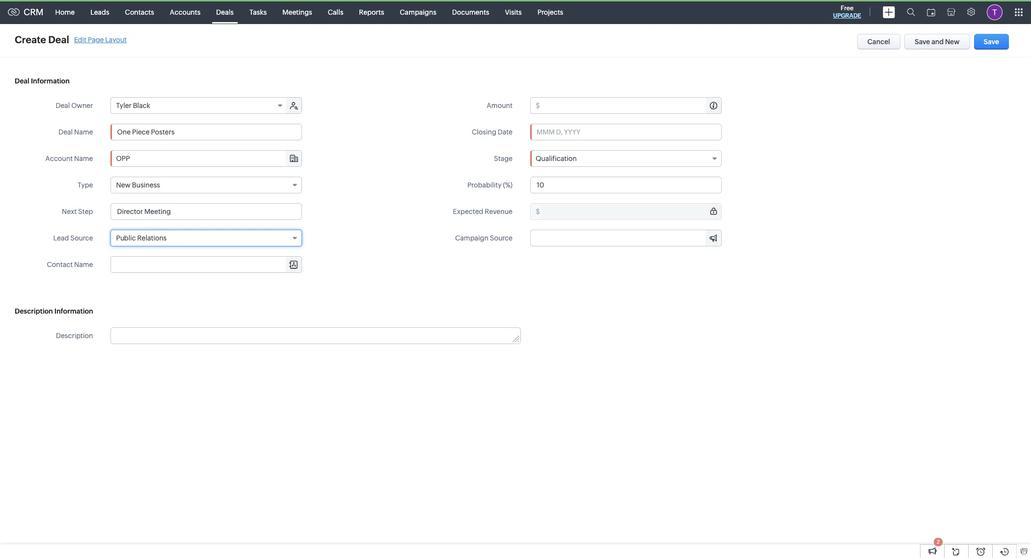Task type: vqa. For each thing, say whether or not it's contained in the screenshot.
The Description
yes



Task type: locate. For each thing, give the bounding box(es) containing it.
0 vertical spatial new
[[945, 38, 960, 46]]

0 vertical spatial information
[[31, 77, 70, 85]]

0 horizontal spatial source
[[70, 234, 93, 242]]

description for description
[[56, 332, 93, 340]]

None text field
[[541, 98, 721, 113], [111, 124, 302, 140], [530, 177, 722, 193], [111, 203, 302, 220], [541, 204, 721, 219], [541, 98, 721, 113], [111, 124, 302, 140], [530, 177, 722, 193], [111, 203, 302, 220], [541, 204, 721, 219]]

save down profile element
[[984, 38, 999, 46]]

name down owner
[[74, 128, 93, 136]]

information
[[31, 77, 70, 85], [54, 307, 93, 315]]

deal down create
[[15, 77, 29, 85]]

save for save and new
[[915, 38, 930, 46]]

tyler
[[116, 102, 131, 109]]

expected
[[453, 208, 483, 216]]

documents
[[452, 8, 489, 16]]

home link
[[47, 0, 83, 24]]

save left the 'and'
[[915, 38, 930, 46]]

reports link
[[351, 0, 392, 24]]

and
[[931, 38, 944, 46]]

source right lead at the top of page
[[70, 234, 93, 242]]

date
[[498, 128, 513, 136]]

new inside button
[[945, 38, 960, 46]]

1 name from the top
[[74, 128, 93, 136]]

probability
[[467, 181, 502, 189]]

next step
[[62, 208, 93, 216]]

account name
[[45, 155, 93, 163]]

information up deal owner
[[31, 77, 70, 85]]

1 vertical spatial $
[[536, 208, 540, 216]]

0 vertical spatial name
[[74, 128, 93, 136]]

description information
[[15, 307, 93, 315]]

2 save from the left
[[984, 38, 999, 46]]

1 vertical spatial name
[[74, 155, 93, 163]]

reports
[[359, 8, 384, 16]]

1 save from the left
[[915, 38, 930, 46]]

free upgrade
[[833, 4, 861, 19]]

1 horizontal spatial save
[[984, 38, 999, 46]]

contact
[[47, 261, 73, 269]]

$
[[536, 102, 540, 109], [536, 208, 540, 216]]

1 vertical spatial description
[[56, 332, 93, 340]]

contacts link
[[117, 0, 162, 24]]

Qualification field
[[530, 150, 722, 167]]

information for deal information
[[31, 77, 70, 85]]

1 source from the left
[[70, 234, 93, 242]]

None field
[[111, 151, 302, 166], [531, 230, 721, 246], [111, 257, 302, 272], [111, 151, 302, 166], [531, 230, 721, 246], [111, 257, 302, 272]]

1 horizontal spatial description
[[56, 332, 93, 340]]

black
[[133, 102, 150, 109]]

save
[[915, 38, 930, 46], [984, 38, 999, 46]]

2 name from the top
[[74, 155, 93, 163]]

name for account name
[[74, 155, 93, 163]]

0 horizontal spatial new
[[116, 181, 131, 189]]

campaign
[[455, 234, 488, 242]]

cancel
[[867, 38, 890, 46]]

deal up account name
[[59, 128, 73, 136]]

visits link
[[497, 0, 530, 24]]

projects
[[537, 8, 563, 16]]

leads
[[90, 8, 109, 16]]

new
[[945, 38, 960, 46], [116, 181, 131, 189]]

owner
[[71, 102, 93, 109]]

crm link
[[8, 7, 43, 17]]

accounts link
[[162, 0, 208, 24]]

expected revenue
[[453, 208, 513, 216]]

None text field
[[111, 151, 302, 166], [531, 230, 721, 246], [111, 257, 302, 272], [111, 328, 520, 344], [111, 151, 302, 166], [531, 230, 721, 246], [111, 257, 302, 272], [111, 328, 520, 344]]

source
[[70, 234, 93, 242], [490, 234, 513, 242]]

$ right revenue
[[536, 208, 540, 216]]

2 $ from the top
[[536, 208, 540, 216]]

name
[[74, 128, 93, 136], [74, 155, 93, 163], [74, 261, 93, 269]]

new right the 'and'
[[945, 38, 960, 46]]

create menu element
[[877, 0, 901, 24]]

source for lead source
[[70, 234, 93, 242]]

next
[[62, 208, 77, 216]]

amount
[[487, 102, 513, 109]]

search element
[[901, 0, 921, 24]]

campaigns link
[[392, 0, 444, 24]]

save and new
[[915, 38, 960, 46]]

new business
[[116, 181, 160, 189]]

description
[[15, 307, 53, 315], [56, 332, 93, 340]]

create deal edit page layout
[[15, 34, 127, 45]]

MMM D, YYYY text field
[[530, 124, 722, 140]]

qualification
[[536, 155, 577, 163]]

deal for deal name
[[59, 128, 73, 136]]

new left business
[[116, 181, 131, 189]]

0 vertical spatial description
[[15, 307, 53, 315]]

deal
[[48, 34, 69, 45], [15, 77, 29, 85], [56, 102, 70, 109], [59, 128, 73, 136]]

save for save
[[984, 38, 999, 46]]

0 horizontal spatial description
[[15, 307, 53, 315]]

0 horizontal spatial save
[[915, 38, 930, 46]]

0 vertical spatial $
[[536, 102, 540, 109]]

free
[[841, 4, 854, 12]]

1 $ from the top
[[536, 102, 540, 109]]

2 vertical spatial name
[[74, 261, 93, 269]]

source down revenue
[[490, 234, 513, 242]]

name right contact
[[74, 261, 93, 269]]

3 name from the top
[[74, 261, 93, 269]]

information down contact name
[[54, 307, 93, 315]]

1 vertical spatial new
[[116, 181, 131, 189]]

name for contact name
[[74, 261, 93, 269]]

name right account
[[74, 155, 93, 163]]

public relations
[[116, 234, 167, 242]]

save and new button
[[904, 34, 970, 50]]

new inside field
[[116, 181, 131, 189]]

deal left owner
[[56, 102, 70, 109]]

1 horizontal spatial source
[[490, 234, 513, 242]]

1 horizontal spatial new
[[945, 38, 960, 46]]

1 vertical spatial information
[[54, 307, 93, 315]]

2 source from the left
[[490, 234, 513, 242]]

Tyler Black field
[[111, 98, 287, 113]]

$ right the amount
[[536, 102, 540, 109]]

calls
[[328, 8, 343, 16]]

information for description information
[[54, 307, 93, 315]]

projects link
[[530, 0, 571, 24]]



Task type: describe. For each thing, give the bounding box(es) containing it.
account
[[45, 155, 73, 163]]

contacts
[[125, 8, 154, 16]]

business
[[132, 181, 160, 189]]

deal name
[[59, 128, 93, 136]]

crm
[[24, 7, 43, 17]]

Public Relations field
[[111, 230, 302, 246]]

$ for expected revenue
[[536, 208, 540, 216]]

tyler black
[[116, 102, 150, 109]]

deal for deal owner
[[56, 102, 70, 109]]

profile image
[[987, 4, 1003, 20]]

deal information
[[15, 77, 70, 85]]

deals link
[[208, 0, 242, 24]]

campaigns
[[400, 8, 436, 16]]

deal left "edit"
[[48, 34, 69, 45]]

create menu image
[[883, 6, 895, 18]]

profile element
[[981, 0, 1008, 24]]

edit
[[74, 36, 86, 43]]

tasks
[[249, 8, 267, 16]]

documents link
[[444, 0, 497, 24]]

visits
[[505, 8, 522, 16]]

description for description information
[[15, 307, 53, 315]]

probability (%)
[[467, 181, 513, 189]]

accounts
[[170, 8, 200, 16]]

meetings
[[282, 8, 312, 16]]

layout
[[105, 36, 127, 43]]

deals
[[216, 8, 234, 16]]

create
[[15, 34, 46, 45]]

save button
[[974, 34, 1009, 50]]

home
[[55, 8, 75, 16]]

source for campaign source
[[490, 234, 513, 242]]

tasks link
[[242, 0, 275, 24]]

closing
[[472, 128, 496, 136]]

lead
[[53, 234, 69, 242]]

campaign source
[[455, 234, 513, 242]]

calendar image
[[927, 8, 935, 16]]

type
[[78, 181, 93, 189]]

deal owner
[[56, 102, 93, 109]]

upgrade
[[833, 12, 861, 19]]

closing date
[[472, 128, 513, 136]]

stage
[[494, 155, 513, 163]]

2
[[937, 539, 940, 545]]

public
[[116, 234, 136, 242]]

cancel button
[[857, 34, 900, 50]]

calls link
[[320, 0, 351, 24]]

meetings link
[[275, 0, 320, 24]]

lead source
[[53, 234, 93, 242]]

step
[[78, 208, 93, 216]]

(%)
[[503, 181, 513, 189]]

search image
[[907, 8, 915, 16]]

$ for amount
[[536, 102, 540, 109]]

revenue
[[485, 208, 513, 216]]

edit page layout link
[[74, 36, 127, 43]]

New Business field
[[111, 177, 302, 193]]

deal for deal information
[[15, 77, 29, 85]]

page
[[88, 36, 104, 43]]

leads link
[[83, 0, 117, 24]]

contact name
[[47, 261, 93, 269]]

name for deal name
[[74, 128, 93, 136]]

relations
[[137, 234, 167, 242]]



